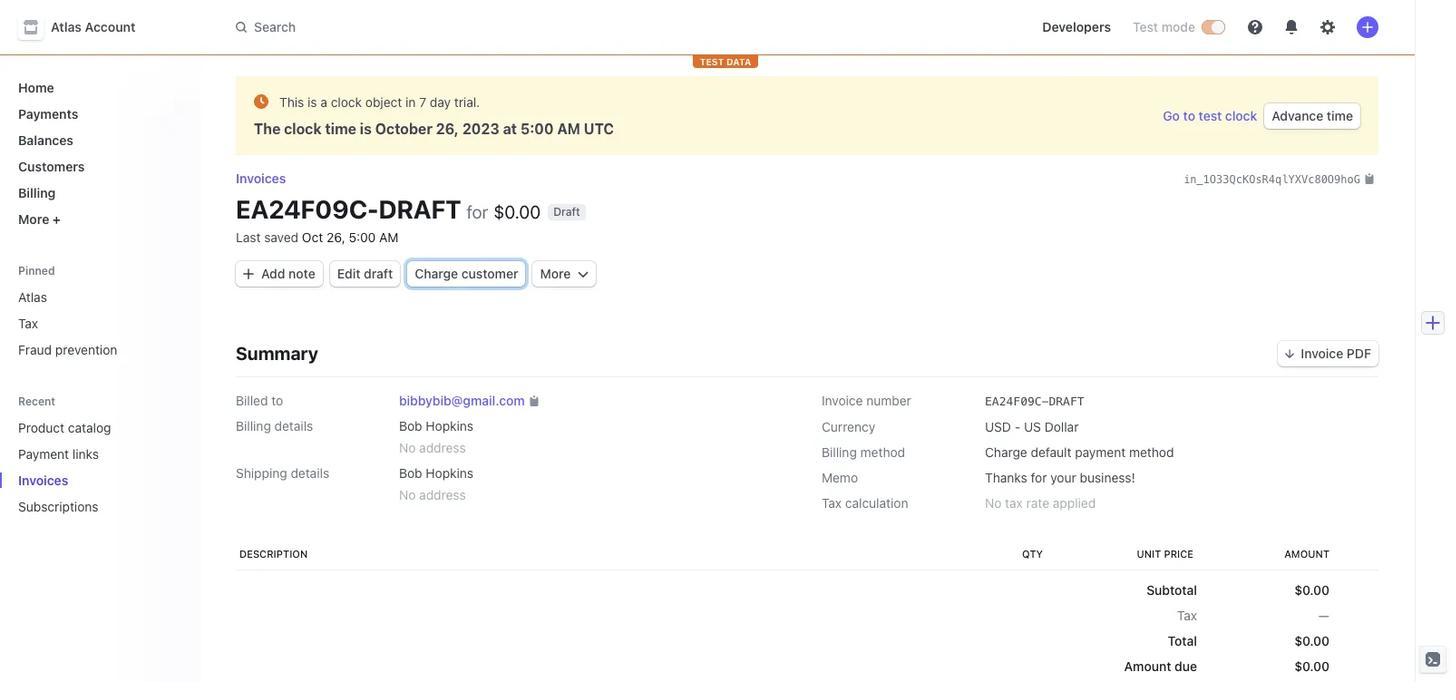 Task type: vqa. For each thing, say whether or not it's contained in the screenshot.


Task type: describe. For each thing, give the bounding box(es) containing it.
details for billing details
[[275, 419, 313, 434]]

0 horizontal spatial time
[[325, 121, 357, 137]]

edit draft
[[337, 266, 393, 281]]

for inside ea24f09c-draft for
[[467, 201, 488, 222]]

hopkins for shipping details
[[426, 466, 474, 481]]

recent element
[[0, 413, 200, 522]]

more button
[[533, 261, 596, 287]]

go to test clock link
[[1164, 107, 1258, 125]]

developers link
[[1036, 13, 1119, 42]]

go to test clock
[[1164, 108, 1258, 123]]

utc
[[584, 121, 614, 137]]

no for shipping details
[[399, 488, 416, 503]]

billed to
[[236, 393, 283, 409]]

invoice for invoice pdf
[[1302, 346, 1344, 361]]

test mode
[[1133, 19, 1196, 34]]

subtotal
[[1147, 583, 1198, 598]]

last
[[236, 230, 261, 245]]

address for billing details
[[419, 440, 466, 456]]

us
[[1025, 420, 1042, 435]]

at
[[503, 121, 517, 137]]

atlas for atlas account
[[51, 19, 82, 34]]

0 vertical spatial invoices
[[236, 171, 286, 186]]

balances
[[18, 132, 73, 148]]

billing details
[[236, 419, 313, 434]]

thanks for your business!
[[985, 470, 1136, 486]]

hopkins for billing details
[[426, 419, 474, 434]]

atlas link
[[11, 282, 185, 312]]

details for shipping details
[[291, 466, 330, 481]]

mode
[[1162, 19, 1196, 34]]

bob for billing details
[[399, 419, 423, 434]]

unit
[[1137, 548, 1162, 560]]

pdf
[[1347, 346, 1372, 361]]

Search search field
[[225, 10, 737, 44]]

account
[[85, 19, 136, 34]]

shipping details
[[236, 466, 330, 481]]

default
[[1031, 445, 1072, 460]]

ea24f09c- for ea24f09c-draft for
[[236, 194, 379, 224]]

2 method from the left
[[1130, 445, 1175, 460]]

charge for charge default payment method
[[985, 445, 1028, 460]]

Search text field
[[225, 10, 737, 44]]

home
[[18, 80, 54, 95]]

tax
[[1006, 496, 1023, 511]]

billing link
[[11, 178, 185, 208]]

atlas for atlas
[[18, 289, 47, 305]]

currency
[[822, 420, 876, 435]]

pinned navigation links element
[[11, 263, 185, 365]]

test
[[1133, 19, 1159, 34]]

billing for billing
[[18, 185, 56, 201]]

the clock time is october 26, 2023 at 5:00 am utc
[[254, 121, 614, 137]]

search
[[254, 19, 296, 34]]

0 vertical spatial am
[[557, 121, 581, 137]]

catalog
[[68, 420, 111, 436]]

tax calculation
[[822, 496, 909, 511]]

in_1o33qckosr4qlyxvc80o9hog
[[1184, 173, 1361, 186]]

usd - us dollar
[[985, 420, 1079, 435]]

address for shipping details
[[419, 488, 466, 503]]

customers link
[[11, 152, 185, 181]]

bibbybib@gmail.com link
[[399, 392, 525, 411]]

this
[[279, 94, 304, 110]]

1 method from the left
[[861, 445, 906, 460]]

business!
[[1080, 470, 1136, 486]]

0 horizontal spatial invoices link
[[11, 466, 160, 495]]

saved
[[264, 230, 299, 245]]

prevention
[[55, 342, 117, 358]]

notifications image
[[1285, 20, 1299, 34]]

in_1o33qckosr4qlyxvc80o9hog button
[[1184, 170, 1376, 188]]

0 vertical spatial invoices link
[[236, 171, 286, 186]]

applied
[[1053, 496, 1096, 511]]

advance
[[1272, 108, 1324, 123]]

$0.00 for amount due
[[1295, 659, 1330, 675]]

billing for billing details
[[236, 419, 271, 434]]

product catalog
[[18, 420, 111, 436]]

rate
[[1027, 496, 1050, 511]]

the
[[254, 121, 281, 137]]

customer
[[462, 266, 519, 281]]

trial.
[[454, 94, 480, 110]]

7
[[419, 94, 427, 110]]

dollar
[[1045, 420, 1079, 435]]

1 vertical spatial for
[[1031, 470, 1048, 486]]

data
[[727, 56, 752, 67]]

1 vertical spatial 5:00
[[349, 230, 376, 245]]

home link
[[11, 73, 185, 103]]

to for go
[[1184, 108, 1196, 123]]

pinned
[[18, 264, 55, 278]]

developers
[[1043, 19, 1112, 34]]

oct
[[302, 230, 323, 245]]

edit
[[337, 266, 361, 281]]

bob hopkins no address for billing details
[[399, 419, 474, 456]]

bob hopkins no address for shipping details
[[399, 466, 474, 503]]

0 horizontal spatial clock
[[284, 121, 322, 137]]

tax link
[[11, 309, 185, 338]]

svg image
[[578, 269, 589, 280]]

ea24f09c-draft
[[985, 395, 1085, 409]]

no for billing details
[[399, 440, 416, 456]]

test
[[1199, 108, 1223, 123]]

note
[[289, 266, 316, 281]]

your
[[1051, 470, 1077, 486]]

atlas account
[[51, 19, 136, 34]]

object
[[366, 94, 402, 110]]

1 vertical spatial am
[[379, 230, 399, 245]]

subscriptions link
[[11, 492, 160, 522]]

help image
[[1249, 20, 1263, 34]]

summary
[[236, 343, 318, 364]]



Task type: locate. For each thing, give the bounding box(es) containing it.
1 horizontal spatial method
[[1130, 445, 1175, 460]]

charge inside button
[[415, 266, 458, 281]]

for left 'your'
[[1031, 470, 1048, 486]]

add note
[[261, 266, 316, 281]]

method
[[861, 445, 906, 460], [1130, 445, 1175, 460]]

is left a
[[308, 94, 317, 110]]

clock right test
[[1226, 108, 1258, 123]]

this is a clock object in 7 day trial.
[[279, 94, 480, 110]]

billing up the more +
[[18, 185, 56, 201]]

usd
[[985, 420, 1012, 435]]

is down this is a clock object in 7 day trial.
[[360, 121, 372, 137]]

0 vertical spatial to
[[1184, 108, 1196, 123]]

atlas account button
[[18, 15, 154, 40]]

clock inside "go to test clock" link
[[1226, 108, 1258, 123]]

for up the charge customer in the top of the page
[[467, 201, 488, 222]]

0 horizontal spatial is
[[308, 94, 317, 110]]

2 horizontal spatial clock
[[1226, 108, 1258, 123]]

26, right oct
[[327, 230, 345, 245]]

clock right a
[[331, 94, 362, 110]]

fraud prevention link
[[11, 335, 185, 365]]

0 horizontal spatial method
[[861, 445, 906, 460]]

0 vertical spatial 26,
[[436, 121, 459, 137]]

atlas down pinned
[[18, 289, 47, 305]]

calculation
[[846, 496, 909, 511]]

time down a
[[325, 121, 357, 137]]

26, down day
[[436, 121, 459, 137]]

draft
[[554, 205, 581, 219]]

1 address from the top
[[419, 440, 466, 456]]

invoices inside recent element
[[18, 473, 68, 488]]

billing inside core navigation links element
[[18, 185, 56, 201]]

amount left due
[[1125, 659, 1172, 675]]

0 vertical spatial charge
[[415, 266, 458, 281]]

+
[[53, 211, 61, 227]]

more left +
[[18, 211, 49, 227]]

core navigation links element
[[11, 73, 185, 234]]

draft
[[364, 266, 393, 281]]

tax inside pinned element
[[18, 316, 38, 331]]

links
[[72, 446, 99, 462]]

ea24f09c- up oct
[[236, 194, 379, 224]]

0 horizontal spatial for
[[467, 201, 488, 222]]

2 vertical spatial tax
[[1178, 608, 1198, 624]]

invoices link down links
[[11, 466, 160, 495]]

1 horizontal spatial am
[[557, 121, 581, 137]]

recent
[[18, 395, 55, 408]]

billing for billing method
[[822, 445, 857, 460]]

draft for ea24f09c-draft
[[1049, 395, 1085, 409]]

0 horizontal spatial billing
[[18, 185, 56, 201]]

billed
[[236, 393, 268, 409]]

1 horizontal spatial for
[[1031, 470, 1048, 486]]

qty
[[1023, 548, 1044, 560]]

0 horizontal spatial 26,
[[327, 230, 345, 245]]

details down billed to at left bottom
[[275, 419, 313, 434]]

tax up fraud
[[18, 316, 38, 331]]

2 vertical spatial billing
[[822, 445, 857, 460]]

invoice for invoice number
[[822, 393, 863, 409]]

1 vertical spatial amount
[[1125, 659, 1172, 675]]

5:00 down ea24f09c-draft for
[[349, 230, 376, 245]]

last saved oct 26, 5:00 am
[[236, 230, 399, 245]]

1 vertical spatial to
[[272, 393, 283, 409]]

0 vertical spatial billing
[[18, 185, 56, 201]]

1 horizontal spatial clock
[[331, 94, 362, 110]]

go
[[1164, 108, 1181, 123]]

customers
[[18, 159, 85, 174]]

shipping
[[236, 466, 287, 481]]

1 vertical spatial bob
[[399, 466, 423, 481]]

draft
[[379, 194, 461, 224], [1049, 395, 1085, 409]]

0 vertical spatial address
[[419, 440, 466, 456]]

settings image
[[1321, 20, 1336, 34]]

$0.00 for total
[[1295, 634, 1330, 649]]

2023
[[463, 121, 500, 137]]

invoice pdf button
[[1279, 341, 1379, 367]]

total
[[1168, 634, 1198, 649]]

1 vertical spatial tax
[[822, 496, 842, 511]]

to right billed
[[272, 393, 283, 409]]

0 vertical spatial 5:00
[[521, 121, 554, 137]]

details right shipping
[[291, 466, 330, 481]]

1 vertical spatial draft
[[1049, 395, 1085, 409]]

am
[[557, 121, 581, 137], [379, 230, 399, 245]]

invoices link
[[236, 171, 286, 186], [11, 466, 160, 495]]

billing method
[[822, 445, 906, 460]]

ea24f09c-draft for
[[236, 194, 488, 224]]

0 vertical spatial details
[[275, 419, 313, 434]]

billing up memo
[[822, 445, 857, 460]]

to
[[1184, 108, 1196, 123], [272, 393, 283, 409]]

1 horizontal spatial to
[[1184, 108, 1196, 123]]

0 vertical spatial bob hopkins no address
[[399, 419, 474, 456]]

0 horizontal spatial invoices
[[18, 473, 68, 488]]

draft for ea24f09c-draft for
[[379, 194, 461, 224]]

0 vertical spatial bob
[[399, 419, 423, 434]]

thanks
[[985, 470, 1028, 486]]

0 horizontal spatial atlas
[[18, 289, 47, 305]]

advance time
[[1272, 108, 1354, 123]]

invoice left pdf
[[1302, 346, 1344, 361]]

1 horizontal spatial 26,
[[436, 121, 459, 137]]

invoice number
[[822, 393, 912, 409]]

test data
[[700, 56, 752, 67]]

atlas inside atlas account button
[[51, 19, 82, 34]]

invoices down the payment
[[18, 473, 68, 488]]

0 horizontal spatial ea24f09c-
[[236, 194, 379, 224]]

invoice pdf
[[1302, 346, 1372, 361]]

subscriptions
[[18, 499, 99, 515]]

amount due
[[1125, 659, 1198, 675]]

charge customer button
[[408, 261, 526, 287]]

1 hopkins from the top
[[426, 419, 474, 434]]

26,
[[436, 121, 459, 137], [327, 230, 345, 245]]

method up business!
[[1130, 445, 1175, 460]]

balances link
[[11, 125, 185, 155]]

payments
[[18, 106, 78, 122]]

1 vertical spatial bob hopkins no address
[[399, 466, 474, 503]]

more left svg image
[[540, 266, 571, 281]]

test
[[700, 56, 724, 67]]

to for billed
[[272, 393, 283, 409]]

invoices link down the the
[[236, 171, 286, 186]]

payment links
[[18, 446, 99, 462]]

tax down memo
[[822, 496, 842, 511]]

advance time button
[[1265, 103, 1361, 128]]

ea24f09c-
[[236, 194, 379, 224], [985, 395, 1049, 409]]

more inside core navigation links element
[[18, 211, 49, 227]]

5:00 right at
[[521, 121, 554, 137]]

0 vertical spatial invoice
[[1302, 346, 1344, 361]]

charge left customer
[[415, 266, 458, 281]]

2 address from the top
[[419, 488, 466, 503]]

1 bob from the top
[[399, 419, 423, 434]]

billing
[[18, 185, 56, 201], [236, 419, 271, 434], [822, 445, 857, 460]]

invoices down the the
[[236, 171, 286, 186]]

more
[[18, 211, 49, 227], [540, 266, 571, 281]]

invoice inside button
[[1302, 346, 1344, 361]]

pinned element
[[11, 282, 185, 365]]

payment links link
[[11, 439, 160, 469]]

0 horizontal spatial 5:00
[[349, 230, 376, 245]]

0 vertical spatial tax
[[18, 316, 38, 331]]

more inside popup button
[[540, 266, 571, 281]]

add note button
[[236, 261, 323, 287]]

1 vertical spatial 26,
[[327, 230, 345, 245]]

address
[[419, 440, 466, 456], [419, 488, 466, 503]]

atlas left the 'account'
[[51, 19, 82, 34]]

1 vertical spatial address
[[419, 488, 466, 503]]

1 horizontal spatial invoice
[[1302, 346, 1344, 361]]

2 bob from the top
[[399, 466, 423, 481]]

method down currency
[[861, 445, 906, 460]]

1 horizontal spatial ea24f09c-
[[985, 395, 1049, 409]]

more +
[[18, 211, 61, 227]]

tax
[[18, 316, 38, 331], [822, 496, 842, 511], [1178, 608, 1198, 624]]

0 horizontal spatial charge
[[415, 266, 458, 281]]

charge
[[415, 266, 458, 281], [985, 445, 1028, 460]]

1 bob hopkins no address from the top
[[399, 419, 474, 456]]

payments link
[[11, 99, 185, 129]]

charge for charge customer
[[415, 266, 458, 281]]

am left utc on the top of the page
[[557, 121, 581, 137]]

charge up thanks
[[985, 445, 1028, 460]]

0 horizontal spatial am
[[379, 230, 399, 245]]

ea24f09c- up -
[[985, 395, 1049, 409]]

1 vertical spatial more
[[540, 266, 571, 281]]

invoices
[[236, 171, 286, 186], [18, 473, 68, 488]]

0 horizontal spatial to
[[272, 393, 283, 409]]

to right go at the top of the page
[[1184, 108, 1196, 123]]

tax for tax link
[[18, 316, 38, 331]]

1 horizontal spatial more
[[540, 266, 571, 281]]

clock down this
[[284, 121, 322, 137]]

0 horizontal spatial invoice
[[822, 393, 863, 409]]

1 vertical spatial ea24f09c-
[[985, 395, 1049, 409]]

1 horizontal spatial draft
[[1049, 395, 1085, 409]]

1 horizontal spatial atlas
[[51, 19, 82, 34]]

0 vertical spatial more
[[18, 211, 49, 227]]

1 horizontal spatial 5:00
[[521, 121, 554, 137]]

am up draft at the left of the page
[[379, 230, 399, 245]]

draft up dollar
[[1049, 395, 1085, 409]]

a
[[321, 94, 328, 110]]

1 vertical spatial charge
[[985, 445, 1028, 460]]

1 horizontal spatial is
[[360, 121, 372, 137]]

clock for test
[[1226, 108, 1258, 123]]

edit draft link
[[330, 261, 400, 287]]

price
[[1165, 548, 1194, 560]]

more for more +
[[18, 211, 49, 227]]

1 vertical spatial billing
[[236, 419, 271, 434]]

0 horizontal spatial amount
[[1125, 659, 1172, 675]]

invoice up currency
[[822, 393, 863, 409]]

bob
[[399, 419, 423, 434], [399, 466, 423, 481]]

1 horizontal spatial tax
[[822, 496, 842, 511]]

memo
[[822, 470, 859, 486]]

due
[[1175, 659, 1198, 675]]

1 horizontal spatial invoices
[[236, 171, 286, 186]]

1 horizontal spatial invoices link
[[236, 171, 286, 186]]

0 vertical spatial amount
[[1285, 548, 1330, 560]]

0 horizontal spatial draft
[[379, 194, 461, 224]]

0 vertical spatial is
[[308, 94, 317, 110]]

tax for tax calculation
[[822, 496, 842, 511]]

1 horizontal spatial amount
[[1285, 548, 1330, 560]]

atlas inside atlas link
[[18, 289, 47, 305]]

description
[[240, 548, 308, 560]]

1 vertical spatial invoices
[[18, 473, 68, 488]]

time inside advance time button
[[1328, 108, 1354, 123]]

0 vertical spatial hopkins
[[426, 419, 474, 434]]

0 horizontal spatial more
[[18, 211, 49, 227]]

charge customer
[[415, 266, 519, 281]]

amount for amount
[[1285, 548, 1330, 560]]

1 horizontal spatial billing
[[236, 419, 271, 434]]

1 vertical spatial hopkins
[[426, 466, 474, 481]]

time right advance
[[1328, 108, 1354, 123]]

0 vertical spatial atlas
[[51, 19, 82, 34]]

—
[[1319, 608, 1330, 624]]

amount up —
[[1285, 548, 1330, 560]]

recent navigation links element
[[0, 394, 200, 522]]

is
[[308, 94, 317, 110], [360, 121, 372, 137]]

$0.00 for subtotal
[[1295, 583, 1330, 598]]

payment
[[18, 446, 69, 462]]

1 vertical spatial invoice
[[822, 393, 863, 409]]

1 horizontal spatial charge
[[985, 445, 1028, 460]]

product catalog link
[[11, 413, 160, 443]]

1 vertical spatial details
[[291, 466, 330, 481]]

1 vertical spatial atlas
[[18, 289, 47, 305]]

amount
[[1285, 548, 1330, 560], [1125, 659, 1172, 675]]

1 vertical spatial is
[[360, 121, 372, 137]]

day
[[430, 94, 451, 110]]

billing down billed
[[236, 419, 271, 434]]

2 bob hopkins no address from the top
[[399, 466, 474, 503]]

0 horizontal spatial tax
[[18, 316, 38, 331]]

2 hopkins from the top
[[426, 466, 474, 481]]

atlas
[[51, 19, 82, 34], [18, 289, 47, 305]]

1 vertical spatial invoices link
[[11, 466, 160, 495]]

2 horizontal spatial tax
[[1178, 608, 1198, 624]]

2 horizontal spatial billing
[[822, 445, 857, 460]]

bob for shipping details
[[399, 466, 423, 481]]

0 vertical spatial for
[[467, 201, 488, 222]]

no tax rate applied
[[985, 496, 1096, 511]]

1 horizontal spatial time
[[1328, 108, 1354, 123]]

tax up total at the bottom right of the page
[[1178, 608, 1198, 624]]

ea24f09c- for ea24f09c-draft
[[985, 395, 1049, 409]]

product
[[18, 420, 65, 436]]

svg image
[[243, 269, 254, 280]]

more for more
[[540, 266, 571, 281]]

0 vertical spatial draft
[[379, 194, 461, 224]]

0 vertical spatial ea24f09c-
[[236, 194, 379, 224]]

clock for a
[[331, 94, 362, 110]]

amount for amount due
[[1125, 659, 1172, 675]]

draft up draft at the left of the page
[[379, 194, 461, 224]]



